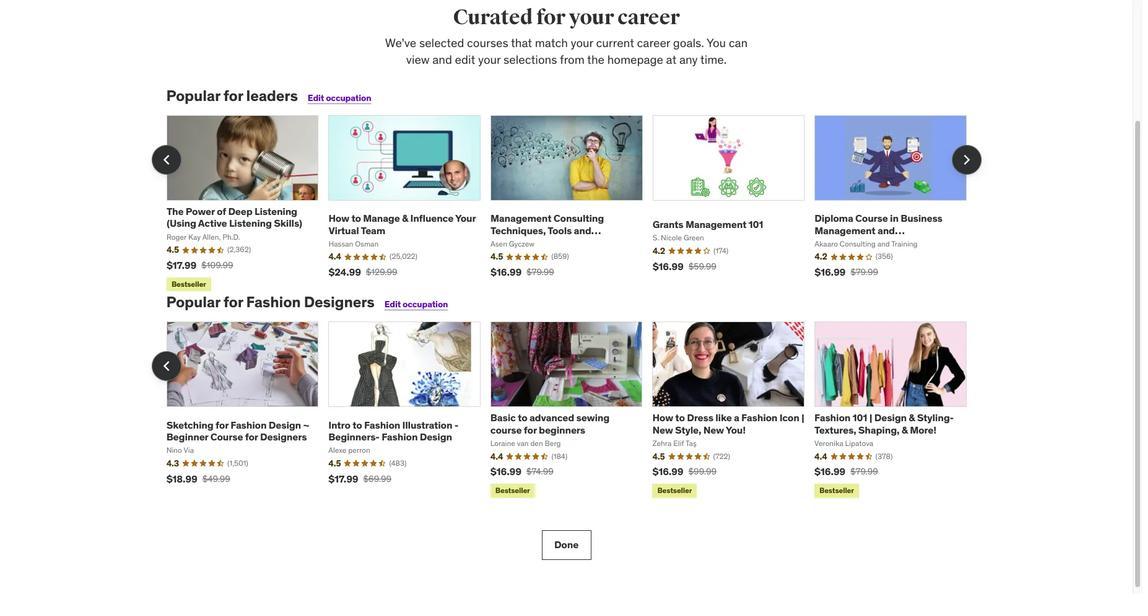 Task type: locate. For each thing, give the bounding box(es) containing it.
&
[[402, 212, 408, 224], [909, 412, 915, 424], [902, 424, 908, 436]]

view
[[406, 52, 430, 67]]

design left ~
[[269, 419, 301, 431]]

0 horizontal spatial &
[[402, 212, 408, 224]]

0 vertical spatial edit
[[308, 92, 324, 104]]

0 vertical spatial popular
[[166, 86, 220, 105]]

2 previous image from the top
[[156, 356, 176, 376]]

goals.
[[673, 35, 704, 50]]

career
[[618, 4, 680, 30], [637, 35, 670, 50]]

edit occupation
[[308, 92, 371, 104], [385, 299, 448, 310]]

team
[[361, 224, 385, 236]]

you
[[707, 35, 726, 50]]

design left -
[[420, 430, 452, 443]]

done link
[[542, 530, 591, 560]]

0 vertical spatial edit occupation button
[[308, 92, 371, 104]]

0 horizontal spatial edit occupation
[[308, 92, 371, 104]]

how to manage & influence your virtual team
[[329, 212, 476, 236]]

and right the tools
[[574, 224, 591, 236]]

to right intro
[[353, 419, 362, 431]]

1 vertical spatial previous image
[[156, 356, 176, 376]]

1 vertical spatial designers
[[260, 430, 307, 443]]

1 horizontal spatial new
[[704, 424, 724, 436]]

tools
[[548, 224, 572, 236]]

0 horizontal spatial |
[[802, 412, 805, 424]]

0 horizontal spatial new
[[653, 424, 673, 436]]

1 carousel element from the top
[[151, 115, 982, 294]]

2 horizontal spatial &
[[909, 412, 915, 424]]

your up from
[[571, 35, 593, 50]]

new left style, on the bottom right
[[653, 424, 673, 436]]

0 horizontal spatial and
[[433, 52, 452, 67]]

edit
[[455, 52, 475, 67]]

to inside the basic to advanced sewing course for beginners
[[518, 412, 528, 424]]

intro to fashion illustration - beginners- fashion design link
[[329, 419, 459, 443]]

edit occupation button for popular for leaders
[[308, 92, 371, 104]]

0 vertical spatial course
[[856, 212, 888, 224]]

to inside how to dress like a fashion icon | new style, new you!
[[676, 412, 685, 424]]

edit occupation for popular for fashion designers
[[385, 299, 448, 310]]

to left dress
[[676, 412, 685, 424]]

1 horizontal spatial edit
[[385, 299, 401, 310]]

1 horizontal spatial |
[[870, 412, 873, 424]]

dress
[[687, 412, 714, 424]]

entrepreneurship
[[815, 236, 896, 248]]

2 horizontal spatial and
[[878, 224, 895, 236]]

edit occupation button
[[308, 92, 371, 104], [385, 299, 448, 310]]

0 horizontal spatial course
[[210, 430, 243, 443]]

1 horizontal spatial edit occupation
[[385, 299, 448, 310]]

carousel element containing the power of deep listening (using active listening skills)
[[151, 115, 982, 294]]

0 vertical spatial edit occupation
[[308, 92, 371, 104]]

fashion 101 | design & styling- textures, shaping, & more! link
[[815, 412, 954, 436]]

previous image
[[156, 150, 176, 170], [156, 356, 176, 376]]

listening
[[255, 205, 297, 218], [229, 217, 272, 229]]

match
[[535, 35, 568, 50]]

beginner
[[166, 430, 208, 443]]

course
[[491, 424, 522, 436]]

carousel element
[[151, 115, 982, 294], [151, 322, 967, 500]]

0 vertical spatial occupation
[[326, 92, 371, 104]]

sketching for fashion design ~ beginner course for designers link
[[166, 419, 310, 443]]

to inside how to manage & influence your virtual team
[[352, 212, 361, 224]]

2 horizontal spatial management
[[815, 224, 876, 236]]

0 horizontal spatial occupation
[[326, 92, 371, 104]]

0 vertical spatial career
[[618, 4, 680, 30]]

to for manage
[[352, 212, 361, 224]]

from
[[560, 52, 585, 67]]

beginners-
[[329, 430, 380, 443]]

| inside fashion 101 | design & styling- textures, shaping, & more!
[[870, 412, 873, 424]]

management left in
[[815, 224, 876, 236]]

2 new from the left
[[704, 424, 724, 436]]

0 vertical spatial previous image
[[156, 150, 176, 170]]

designers inside sketching for fashion design ~ beginner course for designers
[[260, 430, 307, 443]]

course
[[856, 212, 888, 224], [210, 430, 243, 443]]

management right grants
[[686, 218, 747, 230]]

to left manage
[[352, 212, 361, 224]]

your down courses
[[478, 52, 501, 67]]

virtual
[[329, 224, 359, 236]]

0 horizontal spatial edit occupation button
[[308, 92, 371, 104]]

fashion inside fashion 101 | design & styling- textures, shaping, & more!
[[815, 412, 851, 424]]

2 popular from the top
[[166, 293, 220, 312]]

for
[[536, 4, 565, 30], [223, 86, 243, 105], [223, 293, 243, 312], [216, 419, 229, 431], [524, 424, 537, 436], [245, 430, 258, 443]]

(using
[[167, 217, 196, 229]]

carousel element containing basic to advanced sewing course for beginners
[[151, 322, 967, 500]]

1 vertical spatial popular
[[166, 293, 220, 312]]

101
[[749, 218, 763, 230], [853, 412, 868, 424]]

1 | from the left
[[802, 412, 805, 424]]

design
[[875, 412, 907, 424], [269, 419, 301, 431], [420, 430, 452, 443]]

1 vertical spatial carousel element
[[151, 322, 967, 500]]

edit for popular for leaders
[[308, 92, 324, 104]]

1 vertical spatial edit occupation button
[[385, 299, 448, 310]]

how left style, on the bottom right
[[653, 412, 673, 424]]

grants management 101 link
[[653, 218, 763, 230]]

2 horizontal spatial design
[[875, 412, 907, 424]]

course inside sketching for fashion design ~ beginner course for designers
[[210, 430, 243, 443]]

2 carousel element from the top
[[151, 322, 967, 500]]

how for how to dress like a fashion icon | new style, new you!
[[653, 412, 673, 424]]

0 horizontal spatial design
[[269, 419, 301, 431]]

and left business
[[878, 224, 895, 236]]

0 vertical spatial 101
[[749, 218, 763, 230]]

1 horizontal spatial and
[[574, 224, 591, 236]]

& right manage
[[402, 212, 408, 224]]

to right the basic
[[518, 412, 528, 424]]

1 horizontal spatial edit occupation button
[[385, 299, 448, 310]]

business
[[901, 212, 943, 224]]

0 horizontal spatial how
[[329, 212, 349, 224]]

diploma
[[815, 212, 854, 224]]

active
[[198, 217, 227, 229]]

how
[[329, 212, 349, 224], [653, 412, 673, 424]]

how to dress like a fashion icon | new style, new you! link
[[653, 412, 805, 436]]

career up 'at'
[[637, 35, 670, 50]]

| right textures, on the bottom of page
[[870, 412, 873, 424]]

courses
[[467, 35, 508, 50]]

selections
[[504, 52, 557, 67]]

the power of deep listening (using active listening skills) link
[[167, 205, 302, 229]]

1 vertical spatial 101
[[853, 412, 868, 424]]

course right beginner at bottom left
[[210, 430, 243, 443]]

you!
[[726, 424, 746, 436]]

1 horizontal spatial how
[[653, 412, 673, 424]]

next image
[[957, 150, 977, 170]]

to for advanced
[[518, 412, 528, 424]]

how inside how to dress like a fashion icon | new style, new you!
[[653, 412, 673, 424]]

1 vertical spatial edit
[[385, 299, 401, 310]]

how left team
[[329, 212, 349, 224]]

how inside how to manage & influence your virtual team
[[329, 212, 349, 224]]

& left more!
[[902, 424, 908, 436]]

intro
[[329, 419, 351, 431]]

1 vertical spatial edit occupation
[[385, 299, 448, 310]]

occupation for popular for leaders
[[326, 92, 371, 104]]

new left you!
[[704, 424, 724, 436]]

0 horizontal spatial management
[[491, 212, 552, 224]]

design inside sketching for fashion design ~ beginner course for designers
[[269, 419, 301, 431]]

2 | from the left
[[870, 412, 873, 424]]

management up frameworks
[[491, 212, 552, 224]]

your
[[569, 4, 614, 30], [571, 35, 593, 50], [478, 52, 501, 67]]

design inside fashion 101 | design & styling- textures, shaping, & more!
[[875, 412, 907, 424]]

management inside diploma course in business management and entrepreneurship
[[815, 224, 876, 236]]

1 previous image from the top
[[156, 150, 176, 170]]

designers
[[304, 293, 375, 312], [260, 430, 307, 443]]

fashion
[[246, 293, 301, 312], [742, 412, 778, 424], [815, 412, 851, 424], [231, 419, 267, 431], [364, 419, 400, 431], [382, 430, 418, 443]]

1 vertical spatial occupation
[[403, 299, 448, 310]]

to inside the intro to fashion illustration - beginners- fashion design
[[353, 419, 362, 431]]

1 vertical spatial course
[[210, 430, 243, 443]]

edit
[[308, 92, 324, 104], [385, 299, 401, 310]]

how to manage & influence your virtual team link
[[329, 212, 476, 236]]

listening right 'deep'
[[255, 205, 297, 218]]

0 vertical spatial how
[[329, 212, 349, 224]]

1 vertical spatial career
[[637, 35, 670, 50]]

new
[[653, 424, 673, 436], [704, 424, 724, 436]]

1 popular from the top
[[166, 86, 220, 105]]

time.
[[701, 52, 727, 67]]

influence
[[410, 212, 454, 224]]

previous image for popular for leaders
[[156, 150, 176, 170]]

career up current
[[618, 4, 680, 30]]

popular
[[166, 86, 220, 105], [166, 293, 220, 312]]

and
[[433, 52, 452, 67], [574, 224, 591, 236], [878, 224, 895, 236]]

sewing
[[576, 412, 610, 424]]

1 horizontal spatial design
[[420, 430, 452, 443]]

in
[[890, 212, 899, 224]]

| inside how to dress like a fashion icon | new style, new you!
[[802, 412, 805, 424]]

management
[[491, 212, 552, 224], [686, 218, 747, 230], [815, 224, 876, 236]]

1 horizontal spatial occupation
[[403, 299, 448, 310]]

carousel element for popular for leaders
[[151, 115, 982, 294]]

& left the styling- on the right of page
[[909, 412, 915, 424]]

that
[[511, 35, 532, 50]]

the
[[167, 205, 184, 218]]

popular for popular for leaders
[[166, 86, 220, 105]]

|
[[802, 412, 805, 424], [870, 412, 873, 424]]

design left more!
[[875, 412, 907, 424]]

skills)
[[274, 217, 302, 229]]

basic
[[491, 412, 516, 424]]

1 horizontal spatial 101
[[853, 412, 868, 424]]

for for curated for your career we've selected courses that match your current career goals. you can view and edit your selections from the homepage at any time.
[[536, 4, 565, 30]]

0 horizontal spatial edit
[[308, 92, 324, 104]]

1 vertical spatial how
[[653, 412, 673, 424]]

| right icon
[[802, 412, 805, 424]]

and down selected
[[433, 52, 452, 67]]

your up current
[[569, 4, 614, 30]]

1 horizontal spatial course
[[856, 212, 888, 224]]

to
[[352, 212, 361, 224], [518, 412, 528, 424], [676, 412, 685, 424], [353, 419, 362, 431]]

course left in
[[856, 212, 888, 224]]

0 vertical spatial carousel element
[[151, 115, 982, 294]]

for inside curated for your career we've selected courses that match your current career goals. you can view and edit your selections from the homepage at any time.
[[536, 4, 565, 30]]



Task type: describe. For each thing, give the bounding box(es) containing it.
and inside management consulting techniques, tools and frameworks
[[574, 224, 591, 236]]

grants
[[653, 218, 684, 230]]

curated for your career we've selected courses that match your current career goals. you can view and edit your selections from the homepage at any time.
[[385, 4, 748, 67]]

beginners
[[539, 424, 585, 436]]

1 horizontal spatial management
[[686, 218, 747, 230]]

the
[[587, 52, 605, 67]]

power
[[186, 205, 215, 218]]

101 inside fashion 101 | design & styling- textures, shaping, & more!
[[853, 412, 868, 424]]

popular for fashion designers
[[166, 293, 375, 312]]

fashion inside sketching for fashion design ~ beginner course for designers
[[231, 419, 267, 431]]

done
[[554, 538, 579, 551]]

a
[[734, 412, 740, 424]]

design for designers
[[269, 419, 301, 431]]

the power of deep listening (using active listening skills)
[[167, 205, 302, 229]]

popular for leaders
[[166, 86, 298, 105]]

0 vertical spatial your
[[569, 4, 614, 30]]

illustration
[[402, 419, 453, 431]]

sketching
[[166, 419, 213, 431]]

grants management 101
[[653, 218, 763, 230]]

intro to fashion illustration - beginners- fashion design
[[329, 419, 459, 443]]

sketching for fashion design ~ beginner course for designers
[[166, 419, 310, 443]]

management consulting techniques, tools and frameworks
[[491, 212, 604, 248]]

for for popular for fashion designers
[[223, 293, 243, 312]]

listening right of
[[229, 217, 272, 229]]

style,
[[675, 424, 702, 436]]

any
[[680, 52, 698, 67]]

for for sketching for fashion design ~ beginner course for designers
[[216, 419, 229, 431]]

1 new from the left
[[653, 424, 673, 436]]

to for fashion
[[353, 419, 362, 431]]

styling-
[[917, 412, 954, 424]]

how to dress like a fashion icon | new style, new you!
[[653, 412, 805, 436]]

leaders
[[246, 86, 298, 105]]

0 vertical spatial designers
[[304, 293, 375, 312]]

how for how to manage & influence your virtual team
[[329, 212, 349, 224]]

fashion 101 | design & styling- textures, shaping, & more!
[[815, 412, 954, 436]]

edit occupation for popular for leaders
[[308, 92, 371, 104]]

of
[[217, 205, 226, 218]]

-
[[455, 419, 459, 431]]

diploma course in business management and entrepreneurship link
[[815, 212, 943, 248]]

basic to advanced sewing course for beginners
[[491, 412, 610, 436]]

techniques,
[[491, 224, 546, 236]]

design inside the intro to fashion illustration - beginners- fashion design
[[420, 430, 452, 443]]

advanced
[[530, 412, 574, 424]]

icon
[[780, 412, 800, 424]]

frameworks
[[491, 236, 548, 248]]

manage
[[363, 212, 400, 224]]

for for popular for leaders
[[223, 86, 243, 105]]

textures,
[[815, 424, 857, 436]]

deep
[[228, 205, 253, 218]]

selected
[[419, 35, 464, 50]]

1 vertical spatial your
[[571, 35, 593, 50]]

current
[[596, 35, 634, 50]]

can
[[729, 35, 748, 50]]

edit occupation button for popular for fashion designers
[[385, 299, 448, 310]]

to for dress
[[676, 412, 685, 424]]

and inside diploma course in business management and entrepreneurship
[[878, 224, 895, 236]]

your
[[455, 212, 476, 224]]

& inside how to manage & influence your virtual team
[[402, 212, 408, 224]]

management consulting techniques, tools and frameworks link
[[491, 212, 604, 248]]

for inside the basic to advanced sewing course for beginners
[[524, 424, 537, 436]]

1 horizontal spatial &
[[902, 424, 908, 436]]

previous image for popular for fashion designers
[[156, 356, 176, 376]]

fashion inside how to dress like a fashion icon | new style, new you!
[[742, 412, 778, 424]]

shaping,
[[859, 424, 900, 436]]

~
[[303, 419, 310, 431]]

carousel element for popular for fashion designers
[[151, 322, 967, 500]]

like
[[716, 412, 732, 424]]

occupation for popular for fashion designers
[[403, 299, 448, 310]]

and inside curated for your career we've selected courses that match your current career goals. you can view and edit your selections from the homepage at any time.
[[433, 52, 452, 67]]

curated
[[453, 4, 533, 30]]

course inside diploma course in business management and entrepreneurship
[[856, 212, 888, 224]]

edit for popular for fashion designers
[[385, 299, 401, 310]]

management inside management consulting techniques, tools and frameworks
[[491, 212, 552, 224]]

diploma course in business management and entrepreneurship
[[815, 212, 943, 248]]

0 horizontal spatial 101
[[749, 218, 763, 230]]

consulting
[[554, 212, 604, 224]]

more!
[[910, 424, 937, 436]]

homepage
[[608, 52, 664, 67]]

popular for popular for fashion designers
[[166, 293, 220, 312]]

design for &
[[875, 412, 907, 424]]

basic to advanced sewing course for beginners link
[[491, 412, 610, 436]]

at
[[666, 52, 677, 67]]

we've
[[385, 35, 417, 50]]

2 vertical spatial your
[[478, 52, 501, 67]]



Task type: vqa. For each thing, say whether or not it's contained in the screenshot.
xsmall icon in the Dance link
no



